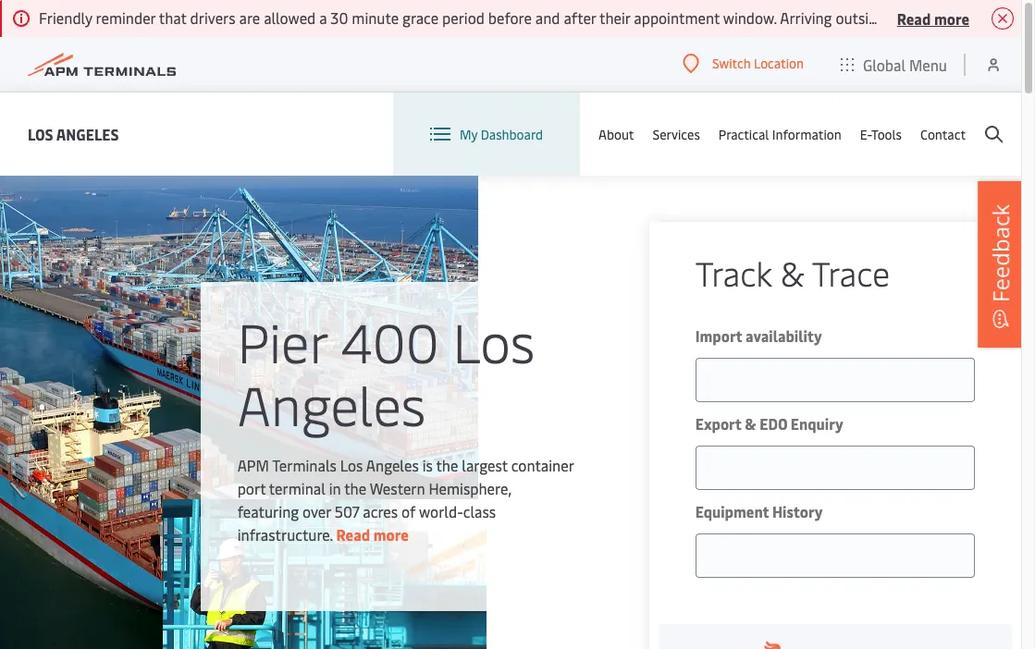 Task type: locate. For each thing, give the bounding box(es) containing it.
terminal
[[269, 478, 326, 498]]

angeles for apm
[[366, 455, 419, 475]]

enquiry
[[791, 414, 844, 434]]

the
[[436, 455, 458, 475], [344, 478, 367, 498]]

angeles inside pier 400 los angeles
[[238, 367, 426, 440]]

los inside "apm terminals los angeles is the largest container port terminal in the western hemisphere, featuring over 507 acres of world-class infrastructure."
[[340, 455, 363, 475]]

1 vertical spatial read
[[336, 524, 370, 545]]

& left edo
[[745, 414, 757, 434]]

400
[[341, 304, 439, 377]]

switch location button
[[683, 53, 804, 74]]

tools
[[872, 125, 902, 143]]

more for read more "link"
[[374, 524, 409, 545]]

los inside pier 400 los angeles
[[453, 304, 535, 377]]

more left "close alert" icon
[[935, 8, 970, 28]]

my
[[460, 125, 478, 143]]

0 horizontal spatial read more
[[336, 524, 409, 545]]

1 horizontal spatial read more
[[897, 8, 970, 28]]

angeles inside "apm terminals los angeles is the largest container port terminal in the western hemisphere, featuring over 507 acres of world-class infrastructure."
[[366, 455, 419, 475]]

0 horizontal spatial los
[[28, 124, 53, 144]]

1 horizontal spatial los
[[340, 455, 363, 475]]

1 horizontal spatial &
[[781, 250, 805, 295]]

read more
[[897, 8, 970, 28], [336, 524, 409, 545]]

0 horizontal spatial the
[[344, 478, 367, 498]]

1 horizontal spatial read
[[897, 8, 931, 28]]

location
[[754, 55, 804, 72]]

largest
[[462, 455, 508, 475]]

1 vertical spatial more
[[374, 524, 409, 545]]

import availability
[[696, 326, 822, 346]]

los angeles pier 400 image
[[0, 176, 478, 650]]

0 vertical spatial read
[[897, 8, 931, 28]]

history
[[773, 502, 823, 522]]

0 vertical spatial more
[[935, 8, 970, 28]]

close alert image
[[992, 7, 1014, 30]]

pier
[[238, 304, 327, 377]]

the right is
[[436, 455, 458, 475]]

edo
[[760, 414, 788, 434]]

dashboard
[[481, 125, 543, 143]]

container
[[512, 455, 574, 475]]

los for apm terminals los angeles is the largest container port terminal in the western hemisphere, featuring over 507 acres of world-class infrastructure.
[[340, 455, 363, 475]]

e-tools
[[860, 125, 902, 143]]

1 vertical spatial the
[[344, 478, 367, 498]]

0 vertical spatial the
[[436, 455, 458, 475]]

la secondary image
[[163, 500, 487, 650]]

& left trace
[[781, 250, 805, 295]]

&
[[781, 250, 805, 295], [745, 414, 757, 434]]

& for edo
[[745, 414, 757, 434]]

pier 400 los angeles
[[238, 304, 535, 440]]

availability
[[746, 326, 822, 346]]

read up global menu on the right top
[[897, 8, 931, 28]]

track & trace
[[696, 250, 890, 295]]

0 horizontal spatial &
[[745, 414, 757, 434]]

read more down acres
[[336, 524, 409, 545]]

more for read more button
[[935, 8, 970, 28]]

e-
[[860, 125, 872, 143]]

in
[[329, 478, 341, 498]]

1 vertical spatial angeles
[[238, 367, 426, 440]]

los for pier 400 los angeles
[[453, 304, 535, 377]]

los
[[28, 124, 53, 144], [453, 304, 535, 377], [340, 455, 363, 475]]

read more up the menu
[[897, 8, 970, 28]]

1 horizontal spatial more
[[935, 8, 970, 28]]

2 vertical spatial angeles
[[366, 455, 419, 475]]

more
[[935, 8, 970, 28], [374, 524, 409, 545]]

read
[[897, 8, 931, 28], [336, 524, 370, 545]]

0 horizontal spatial more
[[374, 524, 409, 545]]

export
[[696, 414, 742, 434]]

0 vertical spatial los
[[28, 124, 53, 144]]

track
[[696, 250, 772, 295]]

read more for read more button
[[897, 8, 970, 28]]

hemisphere,
[[429, 478, 511, 498]]

infrastructure.
[[238, 524, 333, 545]]

1 vertical spatial read more
[[336, 524, 409, 545]]

more inside read more button
[[935, 8, 970, 28]]

angeles
[[56, 124, 119, 144], [238, 367, 426, 440], [366, 455, 419, 475]]

the right "in"
[[344, 478, 367, 498]]

class
[[463, 501, 496, 522]]

read down 507
[[336, 524, 370, 545]]

read inside button
[[897, 8, 931, 28]]

1 vertical spatial los
[[453, 304, 535, 377]]

export & edo enquiry
[[696, 414, 844, 434]]

0 vertical spatial &
[[781, 250, 805, 295]]

2 horizontal spatial los
[[453, 304, 535, 377]]

read for read more button
[[897, 8, 931, 28]]

feedback button
[[978, 181, 1025, 348]]

practical
[[719, 125, 769, 143]]

more down acres
[[374, 524, 409, 545]]

global menu button
[[823, 37, 966, 92]]

0 vertical spatial read more
[[897, 8, 970, 28]]

2 vertical spatial los
[[340, 455, 363, 475]]

trace
[[812, 250, 890, 295]]

0 horizontal spatial read
[[336, 524, 370, 545]]

1 vertical spatial &
[[745, 414, 757, 434]]



Task type: vqa. For each thing, say whether or not it's contained in the screenshot.
other's TERMPoint
no



Task type: describe. For each thing, give the bounding box(es) containing it.
feedback
[[986, 204, 1016, 303]]

information
[[773, 125, 842, 143]]

of
[[402, 501, 416, 522]]

import
[[696, 326, 743, 346]]

los angeles
[[28, 124, 119, 144]]

western
[[370, 478, 425, 498]]

port
[[238, 478, 266, 498]]

los inside los angeles link
[[28, 124, 53, 144]]

507
[[335, 501, 359, 522]]

terminals
[[272, 455, 337, 475]]

read more for read more "link"
[[336, 524, 409, 545]]

1 horizontal spatial the
[[436, 455, 458, 475]]

my dashboard button
[[430, 93, 543, 176]]

global menu
[[863, 54, 948, 75]]

practical information button
[[719, 93, 842, 176]]

& for trace
[[781, 250, 805, 295]]

read more button
[[897, 6, 970, 30]]

global
[[863, 54, 906, 75]]

equipment
[[696, 502, 769, 522]]

e-tools button
[[860, 93, 902, 176]]

read for read more "link"
[[336, 524, 370, 545]]

read more link
[[336, 524, 409, 545]]

world-
[[419, 501, 463, 522]]

my dashboard
[[460, 125, 543, 143]]

switch
[[713, 55, 751, 72]]

featuring
[[238, 501, 299, 522]]

angeles for pier
[[238, 367, 426, 440]]

services button
[[653, 93, 700, 176]]

contact
[[921, 125, 966, 143]]

apm
[[238, 455, 269, 475]]

switch location
[[713, 55, 804, 72]]

contact button
[[921, 93, 966, 176]]

about button
[[599, 93, 634, 176]]

is
[[423, 455, 433, 475]]

acres
[[363, 501, 398, 522]]

equipment history
[[696, 502, 823, 522]]

practical information
[[719, 125, 842, 143]]

0 vertical spatial angeles
[[56, 124, 119, 144]]

los angeles link
[[28, 123, 119, 146]]

menu
[[910, 54, 948, 75]]

apm terminals los angeles is the largest container port terminal in the western hemisphere, featuring over 507 acres of world-class infrastructure.
[[238, 455, 574, 545]]

over
[[303, 501, 331, 522]]

services
[[653, 125, 700, 143]]

about
[[599, 125, 634, 143]]



